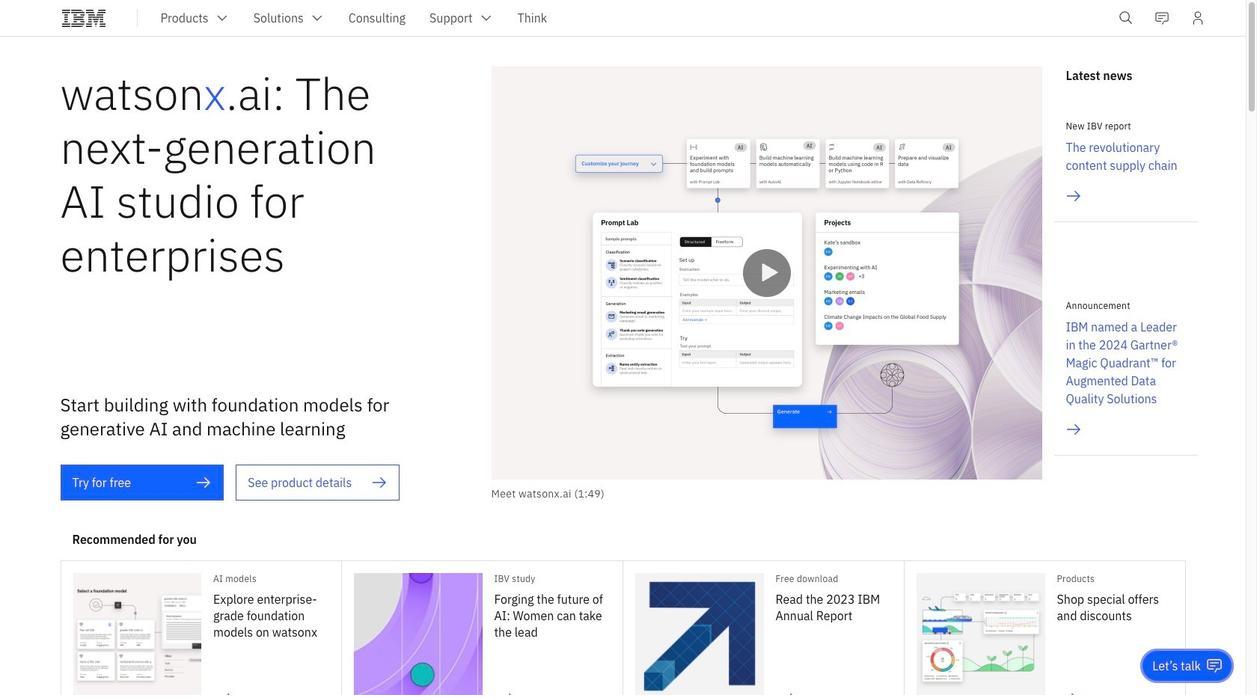 Task type: describe. For each thing, give the bounding box(es) containing it.
let's talk element
[[1153, 658, 1202, 675]]



